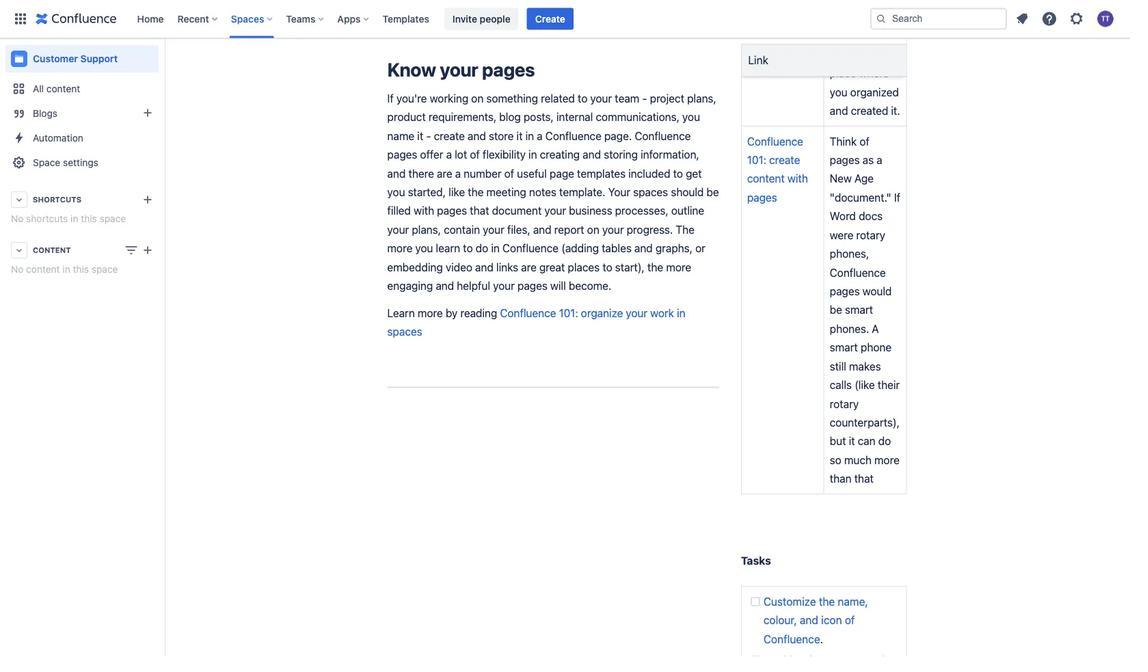 Task type: locate. For each thing, give the bounding box(es) containing it.
it right the but
[[849, 435, 855, 448]]

to
[[578, 92, 588, 105], [673, 167, 683, 180], [463, 242, 473, 255], [603, 261, 613, 274]]

are right links
[[521, 261, 537, 274]]

1 horizontal spatial on
[[587, 223, 600, 236]]

spaces down learn at left
[[387, 325, 422, 338]]

storing
[[604, 148, 638, 161]]

with inside if you're working on something related to your team - project plans, product requirements, blog posts, internal communications, you name it - create and store it in a confluence page. confluence pages offer a lot of flexibility in creating and storing information, and there are a number of useful page templates included to get you started, like the meeting notes template. your spaces should be filled with pages that document your business processes, outline your plans, contain your files, and report on your progress. the more you learn to do in confluence (adding tables and graphs, or embedding video and links are great places to start), the more engaging and helpful your pages will become.
[[414, 204, 434, 217]]

and
[[468, 129, 486, 142], [583, 148, 601, 161], [387, 167, 406, 180], [533, 223, 552, 236], [635, 242, 653, 255], [475, 261, 494, 274], [436, 279, 454, 292], [800, 614, 819, 627]]

confluence image
[[36, 11, 117, 27], [36, 11, 117, 27]]

1 vertical spatial 101:
[[559, 306, 578, 319]]

Search field
[[871, 8, 1007, 30]]

your
[[440, 59, 478, 81], [591, 92, 612, 105], [545, 204, 566, 217], [387, 223, 409, 236], [483, 223, 505, 236], [602, 223, 624, 236], [493, 279, 515, 292], [626, 306, 648, 319]]

1 horizontal spatial if
[[894, 191, 901, 204]]

in down posts,
[[526, 129, 534, 142]]

no down the content dropdown button in the left of the page
[[11, 264, 24, 275]]

101: inside the "confluence 101: organize your work in spaces"
[[559, 306, 578, 319]]

on down 'business'
[[587, 223, 600, 236]]

blogs link
[[5, 101, 159, 126]]

101:
[[747, 153, 767, 166], [559, 306, 578, 319]]

plans, right project
[[687, 92, 717, 105]]

apps
[[337, 13, 361, 24]]

it right name
[[417, 129, 424, 142]]

create link
[[527, 8, 574, 30]]

- right team
[[642, 92, 647, 105]]

plans, up learn
[[412, 223, 441, 236]]

0 vertical spatial 101:
[[747, 153, 767, 166]]

if right "document."
[[894, 191, 901, 204]]

spaces down included on the right top
[[633, 186, 668, 199]]

0 horizontal spatial it
[[417, 129, 424, 142]]

on up requirements,
[[471, 92, 484, 105]]

1 vertical spatial space
[[92, 264, 118, 275]]

space
[[100, 213, 126, 224], [92, 264, 118, 275]]

requirements,
[[429, 111, 497, 123]]

1 vertical spatial create
[[769, 153, 800, 166]]

your down notes
[[545, 204, 566, 217]]

makes
[[849, 360, 881, 373]]

0 vertical spatial that
[[470, 204, 489, 217]]

1 vertical spatial content
[[747, 172, 785, 185]]

0 vertical spatial spaces
[[633, 186, 668, 199]]

are up "like" at the left top
[[437, 167, 452, 180]]

1 horizontal spatial 101:
[[747, 153, 767, 166]]

- up offer
[[426, 129, 431, 142]]

the
[[676, 223, 695, 236]]

you're
[[397, 92, 427, 105]]

all content
[[33, 83, 80, 94]]

you up filled
[[387, 186, 405, 199]]

confluence down phones,
[[830, 266, 886, 279]]

templates
[[577, 167, 626, 180]]

confluence left think
[[747, 135, 804, 148]]

confluence up information,
[[635, 129, 691, 142]]

1 horizontal spatial with
[[788, 172, 808, 185]]

1 horizontal spatial plans,
[[687, 92, 717, 105]]

0 vertical spatial space
[[100, 213, 126, 224]]

space down the content dropdown button in the left of the page
[[92, 264, 118, 275]]

do right the can
[[879, 435, 891, 448]]

1 horizontal spatial that
[[855, 472, 874, 485]]

if inside if you're working on something related to your team - project plans, product requirements, blog posts, internal communications, you name it - create and store it in a confluence page. confluence pages offer a lot of flexibility in creating and storing information, and there are a number of useful page templates included to get you started, like the meeting notes template. your spaces should be filled with pages that document your business processes, outline your plans, contain your files, and report on your progress. the more you learn to do in confluence (adding tables and graphs, or embedding video and links are great places to start), the more engaging and helpful your pages will become.
[[387, 92, 394, 105]]

space down shortcuts dropdown button
[[100, 213, 126, 224]]

home link
[[133, 8, 168, 30]]

1 vertical spatial this
[[73, 264, 89, 275]]

smart up phones.
[[845, 303, 873, 316]]

invite people button
[[444, 8, 519, 30]]

0 horizontal spatial -
[[426, 129, 431, 142]]

space element
[[0, 38, 164, 657]]

if left you're
[[387, 92, 394, 105]]

confluence down colour,
[[764, 633, 820, 646]]

spaces inside if you're working on something related to your team - project plans, product requirements, blog posts, internal communications, you name it - create and store it in a confluence page. confluence pages offer a lot of flexibility in creating and storing information, and there are a number of useful page templates included to get you started, like the meeting notes template. your spaces should be filled with pages that document your business processes, outline your plans, contain your files, and report on your progress. the more you learn to do in confluence (adding tables and graphs, or embedding video and links are great places to start), the more engaging and helpful your pages will become.
[[633, 186, 668, 199]]

0 horizontal spatial if
[[387, 92, 394, 105]]

in inside the "confluence 101: organize your work in spaces"
[[677, 306, 686, 319]]

a inside think of pages as a new age "document." if word docs were rotary phones, confluence pages would be smart phones. a smart phone still makes calls (like their rotary counterparts), but it can do so much more than that
[[877, 153, 883, 166]]

1 horizontal spatial create
[[769, 153, 800, 166]]

of down flexibility
[[504, 167, 514, 180]]

places
[[568, 261, 600, 274]]

your down links
[[493, 279, 515, 292]]

appswitcher icon image
[[12, 11, 29, 27]]

phones,
[[830, 247, 869, 260]]

1 vertical spatial are
[[521, 261, 537, 274]]

rotary down docs
[[857, 228, 886, 241]]

2 horizontal spatial you
[[683, 111, 700, 123]]

in down shortcuts dropdown button
[[71, 213, 78, 224]]

if you're working on something related to your team - project plans, product requirements, blog posts, internal communications, you name it - create and store it in a confluence page. confluence pages offer a lot of flexibility in creating and storing information, and there are a number of useful page templates included to get you started, like the meeting notes template. your spaces should be filled with pages that document your business processes, outline your plans, contain your files, and report on your progress. the more you learn to do in confluence (adding tables and graphs, or embedding video and links are great places to start), the more engaging and helpful your pages will become.
[[387, 92, 722, 292]]

1 vertical spatial no
[[11, 264, 24, 275]]

spaces button
[[227, 8, 278, 30]]

report
[[554, 223, 585, 236]]

1 horizontal spatial the
[[819, 595, 835, 608]]

1 vertical spatial do
[[879, 435, 891, 448]]

1 horizontal spatial -
[[642, 92, 647, 105]]

of up the "as"
[[860, 135, 870, 148]]

do down contain
[[476, 242, 488, 255]]

know
[[387, 59, 436, 81]]

confluence 101: organize your work in spaces link
[[387, 306, 689, 338]]

would
[[863, 285, 892, 298]]

0 vertical spatial be
[[707, 186, 719, 199]]

0 vertical spatial -
[[642, 92, 647, 105]]

invite people
[[453, 13, 511, 24]]

0 horizontal spatial be
[[707, 186, 719, 199]]

0 vertical spatial do
[[476, 242, 488, 255]]

and inside customize the name, colour, and icon of confluence
[[800, 614, 819, 627]]

confluence inside confluence 101: create content with pages
[[747, 135, 804, 148]]

you down project
[[683, 111, 700, 123]]

customize the name, colour, and icon of confluence
[[764, 595, 871, 646]]

1 vertical spatial with
[[414, 204, 434, 217]]

this down the content dropdown button in the left of the page
[[73, 264, 89, 275]]

all content link
[[5, 77, 159, 101]]

0 horizontal spatial do
[[476, 242, 488, 255]]

space settings link
[[5, 150, 159, 175]]

something
[[487, 92, 538, 105]]

101: for create
[[747, 153, 767, 166]]

in right the work
[[677, 306, 686, 319]]

create inside if you're working on something related to your team - project plans, product requirements, blog posts, internal communications, you name it - create and store it in a confluence page. confluence pages offer a lot of flexibility in creating and storing information, and there are a number of useful page templates included to get you started, like the meeting notes template. your spaces should be filled with pages that document your business processes, outline your plans, contain your files, and report on your progress. the more you learn to do in confluence (adding tables and graphs, or embedding video and links are great places to start), the more engaging and helpful your pages will become.
[[434, 129, 465, 142]]

0 vertical spatial are
[[437, 167, 452, 180]]

copy image
[[534, 62, 550, 78]]

add shortcut image
[[140, 191, 156, 208]]

settings icon image
[[1069, 11, 1085, 27]]

and down progress.
[[635, 242, 653, 255]]

0 horizontal spatial plans,
[[412, 223, 441, 236]]

global element
[[8, 0, 868, 38]]

1 vertical spatial the
[[819, 595, 835, 608]]

graphs,
[[656, 242, 693, 255]]

-
[[642, 92, 647, 105], [426, 129, 431, 142]]

be right should
[[707, 186, 719, 199]]

that inside if you're working on something related to your team - project plans, product requirements, blog posts, internal communications, you name it - create and store it in a confluence page. confluence pages offer a lot of flexibility in creating and storing information, and there are a number of useful page templates included to get you started, like the meeting notes template. your spaces should be filled with pages that document your business processes, outline your plans, contain your files, and report on your progress. the more you learn to do in confluence (adding tables and graphs, or embedding video and links are great places to start), the more engaging and helpful your pages will become.
[[470, 204, 489, 217]]

0 horizontal spatial the
[[648, 261, 664, 274]]

tasks
[[741, 554, 771, 567]]

0 vertical spatial with
[[788, 172, 808, 185]]

0 horizontal spatial 101:
[[559, 306, 578, 319]]

customer
[[33, 53, 78, 64]]

of right the icon
[[845, 614, 855, 627]]

with down started,
[[414, 204, 434, 217]]

rotary down calls
[[830, 397, 859, 410]]

should
[[671, 186, 704, 199]]

0 vertical spatial no
[[11, 213, 24, 224]]

name
[[387, 129, 415, 142]]

0 vertical spatial content
[[46, 83, 80, 94]]

this
[[81, 213, 97, 224], [73, 264, 89, 275]]

0 vertical spatial rotary
[[857, 228, 886, 241]]

start),
[[615, 261, 645, 274]]

0 horizontal spatial that
[[470, 204, 489, 217]]

1 horizontal spatial be
[[830, 303, 842, 316]]

the right start),
[[648, 261, 664, 274]]

space for no shortcuts in this space
[[100, 213, 126, 224]]

great
[[540, 261, 565, 274]]

your
[[608, 186, 631, 199]]

1 vertical spatial that
[[855, 472, 874, 485]]

you up embedding
[[415, 242, 433, 255]]

your profile and preferences image
[[1098, 11, 1114, 27]]

your left the work
[[626, 306, 648, 319]]

more down the can
[[875, 453, 900, 466]]

1 vertical spatial plans,
[[412, 223, 441, 236]]

0 vertical spatial this
[[81, 213, 97, 224]]

docs
[[859, 210, 883, 223]]

0 vertical spatial if
[[387, 92, 394, 105]]

the up the icon
[[819, 595, 835, 608]]

1 vertical spatial smart
[[830, 341, 858, 354]]

content
[[46, 83, 80, 94], [747, 172, 785, 185], [26, 264, 60, 275]]

related
[[541, 92, 575, 105]]

1 horizontal spatial spaces
[[633, 186, 668, 199]]

more
[[387, 242, 413, 255], [666, 261, 692, 274], [418, 306, 443, 319], [875, 453, 900, 466]]

0 vertical spatial on
[[471, 92, 484, 105]]

1 horizontal spatial do
[[879, 435, 891, 448]]

do
[[476, 242, 488, 255], [879, 435, 891, 448]]

collapse sidebar image
[[149, 45, 179, 72]]

counterparts),
[[830, 416, 900, 429]]

video
[[446, 261, 473, 274]]

0 horizontal spatial with
[[414, 204, 434, 217]]

no left shortcuts
[[11, 213, 24, 224]]

that down much on the bottom
[[855, 472, 874, 485]]

become.
[[569, 279, 612, 292]]

2 no from the top
[[11, 264, 24, 275]]

be up phones.
[[830, 303, 842, 316]]

1 vertical spatial if
[[894, 191, 901, 204]]

1 no from the top
[[11, 213, 24, 224]]

with inside confluence 101: create content with pages
[[788, 172, 808, 185]]

it
[[417, 129, 424, 142], [517, 129, 523, 142], [849, 435, 855, 448]]

pages inside confluence 101: create content with pages
[[747, 191, 777, 204]]

to down contain
[[463, 242, 473, 255]]

0 vertical spatial the
[[648, 261, 664, 274]]

and left there at the top of the page
[[387, 167, 406, 180]]

banner containing home
[[0, 0, 1131, 38]]

confluence down files,
[[503, 242, 559, 255]]

space settings
[[33, 157, 98, 168]]

101: for organize
[[559, 306, 578, 319]]

a right the "as"
[[877, 153, 883, 166]]

in
[[526, 129, 534, 142], [529, 148, 537, 161], [71, 213, 78, 224], [491, 242, 500, 255], [63, 264, 70, 275], [677, 306, 686, 319]]

0 horizontal spatial spaces
[[387, 325, 422, 338]]

on
[[471, 92, 484, 105], [587, 223, 600, 236]]

are
[[437, 167, 452, 180], [521, 261, 537, 274]]

number
[[464, 167, 502, 180]]

be inside if you're working on something related to your team - project plans, product requirements, blog posts, internal communications, you name it - create and store it in a confluence page. confluence pages offer a lot of flexibility in creating and storing information, and there are a number of useful page templates included to get you started, like the meeting notes template. your spaces should be filled with pages that document your business processes, outline your plans, contain your files, and report on your progress. the more you learn to do in confluence (adding tables and graphs, or embedding video and links are great places to start), the more engaging and helpful your pages will become.
[[707, 186, 719, 199]]

be
[[707, 186, 719, 199], [830, 303, 842, 316]]

notes
[[529, 186, 557, 199]]

2 vertical spatial content
[[26, 264, 60, 275]]

included
[[629, 167, 671, 180]]

0 vertical spatial create
[[434, 129, 465, 142]]

1 vertical spatial you
[[387, 186, 405, 199]]

people
[[480, 13, 511, 24]]

no sort applied to the column image
[[906, 54, 912, 62]]

spaces
[[633, 186, 668, 199], [387, 325, 422, 338]]

as
[[863, 153, 874, 166]]

confluence down will at the top
[[500, 306, 556, 319]]

that inside think of pages as a new age "document." if word docs were rotary phones, confluence pages would be smart phones. a smart phone still makes calls (like their rotary counterparts), but it can do so much more than that
[[855, 472, 874, 485]]

0 vertical spatial smart
[[845, 303, 873, 316]]

phone
[[861, 341, 892, 354]]

you
[[683, 111, 700, 123], [387, 186, 405, 199], [415, 242, 433, 255]]

1 vertical spatial spaces
[[387, 325, 422, 338]]

and left the icon
[[800, 614, 819, 627]]

more left the by at top
[[418, 306, 443, 319]]

project
[[650, 92, 685, 105]]

your up the working
[[440, 59, 478, 81]]

0 horizontal spatial create
[[434, 129, 465, 142]]

and up 'helpful'
[[475, 261, 494, 274]]

teams button
[[282, 8, 329, 30]]

that down the meeting
[[470, 204, 489, 217]]

content button
[[5, 238, 159, 263]]

it right store
[[517, 129, 523, 142]]

business
[[569, 204, 612, 217]]

to left get
[[673, 167, 683, 180]]

to up "internal"
[[578, 92, 588, 105]]

and up the templates
[[583, 148, 601, 161]]

2 horizontal spatial it
[[849, 435, 855, 448]]

1 horizontal spatial you
[[415, 242, 433, 255]]

0 horizontal spatial you
[[387, 186, 405, 199]]

this down shortcuts dropdown button
[[81, 213, 97, 224]]

create
[[434, 129, 465, 142], [769, 153, 800, 166]]

if inside think of pages as a new age "document." if word docs were rotary phones, confluence pages would be smart phones. a smart phone still makes calls (like their rotary counterparts), but it can do so much more than that
[[894, 191, 901, 204]]

work
[[651, 306, 674, 319]]

document
[[492, 204, 542, 217]]

than
[[830, 472, 852, 485]]

101: inside confluence 101: create content with pages
[[747, 153, 767, 166]]

1 vertical spatial be
[[830, 303, 842, 316]]

name,
[[838, 595, 869, 608]]

banner
[[0, 0, 1131, 38]]

smart down phones.
[[830, 341, 858, 354]]

with left new
[[788, 172, 808, 185]]

a left lot
[[446, 148, 452, 161]]

0 vertical spatial you
[[683, 111, 700, 123]]



Task type: describe. For each thing, give the bounding box(es) containing it.
templates link
[[379, 8, 434, 30]]

apps button
[[333, 8, 374, 30]]

create a page image
[[140, 242, 156, 259]]

shortcuts
[[26, 213, 68, 224]]

their
[[878, 378, 900, 391]]

a down posts,
[[537, 129, 543, 142]]

templates
[[383, 13, 429, 24]]

do inside think of pages as a new age "document." if word docs were rotary phones, confluence pages would be smart phones. a smart phone still makes calls (like their rotary counterparts), but it can do so much more than that
[[879, 435, 891, 448]]

template.
[[559, 186, 606, 199]]

1 horizontal spatial are
[[521, 261, 537, 274]]

0 horizontal spatial on
[[471, 92, 484, 105]]

content inside confluence 101: create content with pages
[[747, 172, 785, 185]]

(like
[[855, 378, 875, 391]]

offer
[[420, 148, 443, 161]]

confluence inside think of pages as a new age "document." if word docs were rotary phones, confluence pages would be smart phones. a smart phone still makes calls (like their rotary counterparts), but it can do so much more than that
[[830, 266, 886, 279]]

invite
[[453, 13, 477, 24]]

this for content
[[73, 264, 89, 275]]

phones.
[[830, 322, 869, 335]]

no for no content in this space
[[11, 264, 24, 275]]

communications,
[[596, 111, 680, 123]]

learn more by reading
[[387, 306, 500, 319]]

and right files,
[[533, 223, 552, 236]]

a up "like" at the left top
[[455, 167, 461, 180]]

progress.
[[627, 223, 673, 236]]

help icon image
[[1042, 11, 1058, 27]]

link
[[748, 54, 769, 67]]

page
[[550, 167, 574, 180]]

your left files,
[[483, 223, 505, 236]]

information,
[[641, 148, 700, 161]]

will
[[551, 279, 566, 292]]

no shortcuts in this space
[[11, 213, 126, 224]]

confluence inside customize the name, colour, and icon of confluence
[[764, 633, 820, 646]]

so
[[830, 453, 842, 466]]

more up embedding
[[387, 242, 413, 255]]

in up the useful
[[529, 148, 537, 161]]

by
[[446, 306, 458, 319]]

files,
[[507, 223, 531, 236]]

team
[[615, 92, 640, 105]]

started,
[[408, 186, 446, 199]]

this for shortcuts
[[81, 213, 97, 224]]

more down graphs,
[[666, 261, 692, 274]]

the inside if you're working on something related to your team - project plans, product requirements, blog posts, internal communications, you name it - create and store it in a confluence page. confluence pages offer a lot of flexibility in creating and storing information, and there are a number of useful page templates included to get you started, like the meeting notes template. your spaces should be filled with pages that document your business processes, outline your plans, contain your files, and report on your progress. the more you learn to do in confluence (adding tables and graphs, or embedding video and links are great places to start), the more engaging and helpful your pages will become.
[[648, 261, 664, 274]]

content for all content
[[46, 83, 80, 94]]

product
[[387, 111, 426, 123]]

0 horizontal spatial are
[[437, 167, 452, 180]]

customer support link
[[5, 45, 159, 72]]

processes,
[[615, 204, 669, 217]]

your left team
[[591, 92, 612, 105]]

1 vertical spatial -
[[426, 129, 431, 142]]

reading
[[461, 306, 497, 319]]

notification icon image
[[1014, 11, 1031, 27]]

learn
[[436, 242, 460, 255]]

(adding
[[562, 242, 599, 255]]

links
[[496, 261, 518, 274]]

customize the name, colour, and icon of confluence link
[[764, 595, 871, 646]]

there
[[409, 167, 434, 180]]

create
[[535, 13, 566, 24]]

think
[[830, 135, 857, 148]]

create inside confluence 101: create content with pages
[[769, 153, 800, 166]]

it inside think of pages as a new age "document." if word docs were rotary phones, confluence pages would be smart phones. a smart phone still makes calls (like their rotary counterparts), but it can do so much more than that
[[849, 435, 855, 448]]

to down tables
[[603, 261, 613, 274]]

content
[[33, 246, 71, 255]]

your inside the "confluence 101: organize your work in spaces"
[[626, 306, 648, 319]]

confluence inside the "confluence 101: organize your work in spaces"
[[500, 306, 556, 319]]

2 vertical spatial you
[[415, 242, 433, 255]]

0 vertical spatial plans,
[[687, 92, 717, 105]]

useful
[[517, 167, 547, 180]]

space for no content in this space
[[92, 264, 118, 275]]

1 horizontal spatial it
[[517, 129, 523, 142]]

search image
[[876, 13, 887, 24]]

think of pages as a new age "document." if word docs were rotary phones, confluence pages would be smart phones. a smart phone still makes calls (like their rotary counterparts), but it can do so much more than that
[[830, 135, 904, 485]]

were
[[830, 228, 854, 241]]

or
[[696, 242, 706, 255]]

blogs
[[33, 108, 58, 119]]

learn
[[387, 306, 415, 319]]

page.
[[605, 129, 632, 142]]

confluence down "internal"
[[546, 129, 602, 142]]

no for no shortcuts in this space
[[11, 213, 24, 224]]

still
[[830, 360, 847, 373]]

1 vertical spatial rotary
[[830, 397, 859, 410]]

create a blog image
[[140, 105, 156, 121]]

home
[[137, 13, 164, 24]]

the inside customize the name, colour, and icon of confluence
[[819, 595, 835, 608]]

.
[[820, 633, 824, 646]]

age
[[855, 172, 874, 185]]

contain
[[444, 223, 480, 236]]

shortcuts
[[33, 195, 81, 204]]

in down content
[[63, 264, 70, 275]]

outline
[[672, 204, 705, 217]]

be inside think of pages as a new age "document." if word docs were rotary phones, confluence pages would be smart phones. a smart phone still makes calls (like their rotary counterparts), but it can do so much more than that
[[830, 303, 842, 316]]

tables
[[602, 242, 632, 255]]

change view image
[[123, 242, 140, 259]]

of inside customize the name, colour, and icon of confluence
[[845, 614, 855, 627]]

the meeting
[[468, 186, 526, 199]]

know your pages
[[387, 59, 535, 81]]

posts,
[[524, 111, 554, 123]]

your down filled
[[387, 223, 409, 236]]

word
[[830, 210, 856, 223]]

1 vertical spatial on
[[587, 223, 600, 236]]

content for no content in this space
[[26, 264, 60, 275]]

space
[[33, 157, 60, 168]]

and down the video
[[436, 279, 454, 292]]

of inside think of pages as a new age "document." if word docs were rotary phones, confluence pages would be smart phones. a smart phone still makes calls (like their rotary counterparts), but it can do so much more than that
[[860, 135, 870, 148]]

icon
[[821, 614, 842, 627]]

flexibility
[[483, 148, 526, 161]]

more inside think of pages as a new age "document." if word docs were rotary phones, confluence pages would be smart phones. a smart phone still makes calls (like their rotary counterparts), but it can do so much more than that
[[875, 453, 900, 466]]

like
[[449, 186, 465, 199]]

in up links
[[491, 242, 500, 255]]

customize
[[764, 595, 816, 608]]

engaging
[[387, 279, 433, 292]]

and down requirements,
[[468, 129, 486, 142]]

working
[[430, 92, 469, 105]]

organize
[[581, 306, 623, 319]]

your up tables
[[602, 223, 624, 236]]

confluence 101: create content with pages
[[747, 135, 811, 204]]

support
[[80, 53, 118, 64]]

do inside if you're working on something related to your team - project plans, product requirements, blog posts, internal communications, you name it - create and store it in a confluence page. confluence pages offer a lot of flexibility in creating and storing information, and there are a number of useful page templates included to get you started, like the meeting notes template. your spaces should be filled with pages that document your business processes, outline your plans, contain your files, and report on your progress. the more you learn to do in confluence (adding tables and graphs, or embedding video and links are great places to start), the more engaging and helpful your pages will become.
[[476, 242, 488, 255]]

internal
[[557, 111, 593, 123]]

all
[[33, 83, 44, 94]]

spaces inside the "confluence 101: organize your work in spaces"
[[387, 325, 422, 338]]

store
[[489, 129, 514, 142]]

of right lot
[[470, 148, 480, 161]]

"document."
[[830, 191, 892, 204]]

filled
[[387, 204, 411, 217]]



Task type: vqa. For each thing, say whether or not it's contained in the screenshot.
The Projects link
no



